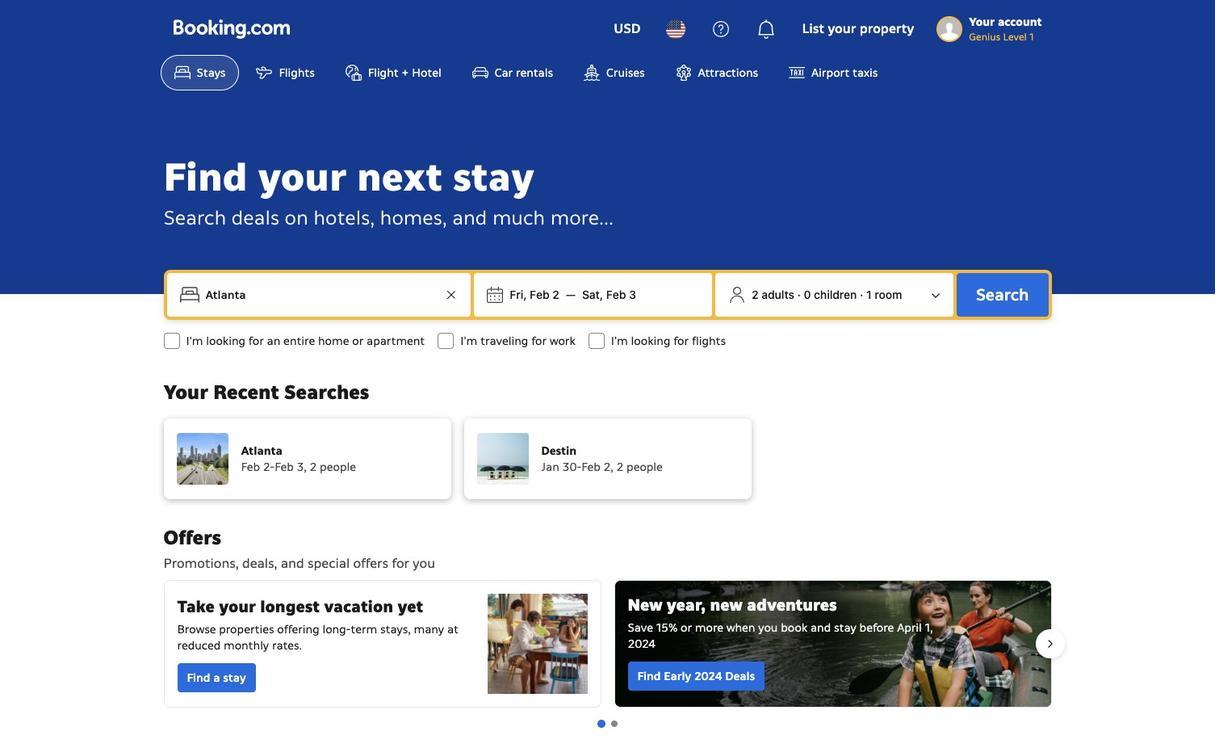 Task type: describe. For each thing, give the bounding box(es) containing it.
2,
[[604, 460, 614, 474]]

for inside offers promotions, deals, and special offers for you
[[392, 555, 410, 572]]

atlanta
[[241, 444, 283, 458]]

car
[[495, 65, 513, 80]]

next
[[357, 152, 443, 202]]

new
[[711, 595, 743, 616]]

3,
[[297, 460, 307, 474]]

or for new
[[681, 621, 693, 635]]

yet
[[398, 596, 423, 617]]

atlanta feb 2-feb 3, 2 people
[[241, 444, 356, 474]]

feb left 3,
[[275, 460, 294, 474]]

i'm
[[612, 334, 628, 348]]

room
[[875, 288, 903, 301]]

taxis
[[853, 65, 878, 80]]

people for jan 30-feb 2, 2 people
[[627, 460, 663, 474]]

promotions,
[[164, 555, 239, 572]]

offering
[[277, 622, 320, 637]]

property
[[860, 20, 915, 37]]

1 inside dropdown button
[[867, 288, 872, 301]]

1 inside your account genius level 1
[[1030, 31, 1035, 43]]

i'm traveling for work
[[461, 334, 576, 348]]

before
[[860, 621, 895, 635]]

flights
[[279, 65, 315, 80]]

traveling
[[481, 334, 529, 348]]

i'm looking for an entire home or apartment
[[186, 334, 425, 348]]

2 adults · 0 children · 1 room
[[752, 288, 903, 301]]

your for find
[[258, 152, 347, 202]]

fri, feb 2 button
[[504, 280, 566, 309]]

take your longest vacation yet browse properties offering long-term stays, many at reduced monthly rates.
[[177, 596, 459, 653]]

i'm looking for flights
[[612, 334, 726, 348]]

flight + hotel link
[[332, 55, 455, 90]]

2-
[[263, 460, 275, 474]]

search inside find your next stay search deals on hotels, homes, and much more...
[[164, 205, 226, 230]]

2024 inside the new year, new adventures save 15% or more when you book and stay before april 1, 2024
[[628, 637, 656, 651]]

1 horizontal spatial 2024
[[695, 669, 723, 684]]

list
[[803, 20, 825, 37]]

find early 2024 deals link
[[628, 662, 765, 691]]

vacation
[[324, 596, 394, 617]]

more
[[696, 621, 724, 635]]

2 · from the left
[[861, 288, 864, 301]]

level
[[1004, 31, 1028, 43]]

list your property
[[803, 20, 915, 37]]

hotel
[[412, 65, 442, 80]]

entire
[[284, 334, 315, 348]]

flights
[[692, 334, 726, 348]]

home
[[318, 334, 349, 348]]

+
[[402, 65, 409, 80]]

1,
[[926, 621, 934, 635]]

rates.
[[272, 638, 302, 653]]

early
[[664, 669, 692, 684]]

find a stay link
[[177, 663, 256, 692]]

april
[[898, 621, 923, 635]]

monthly
[[224, 638, 269, 653]]

new
[[628, 595, 663, 616]]

find for early
[[638, 669, 661, 684]]

attractions
[[699, 65, 759, 80]]

2 left '—'
[[553, 288, 560, 301]]

looking for i'm
[[631, 334, 671, 348]]

adventures
[[747, 595, 837, 616]]

flight
[[368, 65, 399, 80]]

homes,
[[380, 205, 447, 230]]

recent
[[214, 380, 279, 405]]

cruises link
[[570, 55, 659, 90]]

30-
[[563, 460, 582, 474]]

car rentals link
[[459, 55, 567, 90]]

deals
[[726, 669, 755, 684]]



Task type: locate. For each thing, give the bounding box(es) containing it.
or right 15%
[[681, 621, 693, 635]]

airport
[[812, 65, 850, 80]]

destin jan 30-feb 2, 2 people
[[542, 444, 663, 474]]

1 horizontal spatial 1
[[1030, 31, 1035, 43]]

2024
[[628, 637, 656, 651], [695, 669, 723, 684]]

or
[[352, 334, 364, 348], [681, 621, 693, 635]]

browse
[[177, 622, 216, 637]]

list your property link
[[793, 10, 925, 48]]

—
[[566, 288, 576, 301]]

search inside button
[[977, 284, 1030, 305]]

2 vertical spatial stay
[[223, 671, 246, 685]]

feb left 2-
[[241, 460, 260, 474]]

1 vertical spatial search
[[977, 284, 1030, 305]]

2 inside atlanta feb 2-feb 3, 2 people
[[310, 460, 317, 474]]

and inside find your next stay search deals on hotels, homes, and much more...
[[453, 205, 488, 230]]

1 horizontal spatial ·
[[861, 288, 864, 301]]

your
[[970, 15, 996, 29], [164, 380, 208, 405]]

find for a
[[187, 671, 210, 685]]

your recent searches
[[164, 380, 369, 405]]

1 horizontal spatial your
[[970, 15, 996, 29]]

properties
[[219, 622, 274, 637]]

searches
[[284, 380, 369, 405]]

attractions link
[[662, 55, 772, 90]]

1 horizontal spatial stay
[[453, 152, 535, 202]]

· right the children
[[861, 288, 864, 301]]

your left recent
[[164, 380, 208, 405]]

special
[[308, 555, 350, 572]]

1 horizontal spatial or
[[681, 621, 693, 635]]

for left work
[[532, 334, 547, 348]]

2 looking from the left
[[631, 334, 671, 348]]

people inside atlanta feb 2-feb 3, 2 people
[[320, 460, 356, 474]]

search button
[[957, 273, 1049, 317]]

save
[[628, 621, 654, 635]]

2024 right early
[[695, 669, 723, 684]]

people right 2,
[[627, 460, 663, 474]]

find for your
[[164, 152, 248, 202]]

0 vertical spatial and
[[453, 205, 488, 230]]

1 vertical spatial or
[[681, 621, 693, 635]]

at
[[448, 622, 459, 637]]

your for take
[[219, 596, 256, 617]]

1 vertical spatial you
[[759, 621, 778, 635]]

for right offers
[[392, 555, 410, 572]]

flights link
[[243, 55, 329, 90]]

deals,
[[242, 555, 278, 572]]

much
[[493, 205, 546, 230]]

1 · from the left
[[798, 288, 801, 301]]

· left 0
[[798, 288, 801, 301]]

hotels,
[[314, 205, 375, 230]]

work
[[550, 334, 576, 348]]

deals
[[232, 205, 280, 230]]

stay inside find your next stay search deals on hotels, homes, and much more...
[[453, 152, 535, 202]]

people for feb 2-feb 3, 2 people
[[320, 460, 356, 474]]

find your next stay search deals on hotels, homes, and much more...
[[164, 152, 614, 230]]

0 vertical spatial search
[[164, 205, 226, 230]]

your inside your account genius level 1
[[970, 15, 996, 29]]

find inside find your next stay search deals on hotels, homes, and much more...
[[164, 152, 248, 202]]

you inside offers promotions, deals, and special offers for you
[[413, 555, 435, 572]]

0 horizontal spatial looking
[[206, 334, 246, 348]]

find left a
[[187, 671, 210, 685]]

0 horizontal spatial 1
[[867, 288, 872, 301]]

2 right 2,
[[617, 460, 624, 474]]

i'm left the an at the left top
[[186, 334, 203, 348]]

stays link
[[160, 55, 239, 90]]

usd
[[614, 20, 641, 37]]

1 horizontal spatial search
[[977, 284, 1030, 305]]

1 horizontal spatial you
[[759, 621, 778, 635]]

search
[[164, 205, 226, 230], [977, 284, 1030, 305]]

i'm left traveling
[[461, 334, 478, 348]]

reduced
[[177, 638, 221, 653]]

0 vertical spatial your
[[970, 15, 996, 29]]

0 vertical spatial 2024
[[628, 637, 656, 651]]

1 vertical spatial 1
[[867, 288, 872, 301]]

airport taxis link
[[776, 55, 892, 90]]

0 vertical spatial or
[[352, 334, 364, 348]]

for for work
[[532, 334, 547, 348]]

new year, new adventures save 15% or more when you book and stay before april 1, 2024
[[628, 595, 934, 651]]

your up genius
[[970, 15, 996, 29]]

1 horizontal spatial and
[[453, 205, 488, 230]]

stay
[[453, 152, 535, 202], [835, 621, 857, 635], [223, 671, 246, 685]]

3
[[629, 288, 637, 301]]

on
[[285, 205, 308, 230]]

or right home
[[352, 334, 364, 348]]

a
[[213, 671, 220, 685]]

longest
[[260, 596, 320, 617]]

stay inside find a stay link
[[223, 671, 246, 685]]

looking
[[206, 334, 246, 348], [631, 334, 671, 348]]

1 horizontal spatial people
[[627, 460, 663, 474]]

1 horizontal spatial your
[[258, 152, 347, 202]]

your for your account genius level 1
[[970, 15, 996, 29]]

0 horizontal spatial i'm
[[186, 334, 203, 348]]

15%
[[657, 621, 678, 635]]

account
[[999, 15, 1043, 29]]

cruises
[[607, 65, 645, 80]]

region containing new year, new adventures
[[151, 574, 1065, 714]]

a young girl and woman kayak on a river image
[[615, 581, 1052, 707]]

1 vertical spatial your
[[258, 152, 347, 202]]

you
[[413, 555, 435, 572], [759, 621, 778, 635]]

apartment
[[367, 334, 425, 348]]

for left flights
[[674, 334, 689, 348]]

Where are you going? field
[[199, 280, 442, 309]]

2 people from the left
[[627, 460, 663, 474]]

take your longest vacation yet image
[[488, 594, 588, 694]]

your up properties
[[219, 596, 256, 617]]

0 vertical spatial your
[[829, 20, 857, 37]]

looking right i'm at the top right of the page
[[631, 334, 671, 348]]

1 vertical spatial 2024
[[695, 669, 723, 684]]

or for for
[[352, 334, 364, 348]]

2 vertical spatial your
[[219, 596, 256, 617]]

for for an
[[249, 334, 264, 348]]

0 horizontal spatial or
[[352, 334, 364, 348]]

feb left 3
[[607, 288, 626, 301]]

your
[[829, 20, 857, 37], [258, 152, 347, 202], [219, 596, 256, 617]]

0 horizontal spatial people
[[320, 460, 356, 474]]

more...
[[551, 205, 614, 230]]

book
[[781, 621, 808, 635]]

destin
[[542, 444, 577, 458]]

0 vertical spatial 1
[[1030, 31, 1035, 43]]

0 horizontal spatial your
[[164, 380, 208, 405]]

1 vertical spatial stay
[[835, 621, 857, 635]]

for for flights
[[674, 334, 689, 348]]

2 horizontal spatial your
[[829, 20, 857, 37]]

2 inside dropdown button
[[752, 288, 759, 301]]

your inside find your next stay search deals on hotels, homes, and much more...
[[258, 152, 347, 202]]

1
[[1030, 31, 1035, 43], [867, 288, 872, 301]]

and
[[453, 205, 488, 230], [281, 555, 304, 572], [811, 621, 832, 635]]

looking for i'm
[[206, 334, 246, 348]]

flight + hotel
[[368, 65, 442, 80]]

find up deals
[[164, 152, 248, 202]]

1 vertical spatial and
[[281, 555, 304, 572]]

your right list
[[829, 20, 857, 37]]

2 vertical spatial and
[[811, 621, 832, 635]]

your for your recent searches
[[164, 380, 208, 405]]

you left the book
[[759, 621, 778, 635]]

many
[[414, 622, 444, 637]]

car rentals
[[495, 65, 553, 80]]

your for list
[[829, 20, 857, 37]]

feb inside destin jan 30-feb 2, 2 people
[[582, 460, 601, 474]]

when
[[727, 621, 756, 635]]

take
[[177, 596, 215, 617]]

and inside offers promotions, deals, and special offers for you
[[281, 555, 304, 572]]

0 vertical spatial you
[[413, 555, 435, 572]]

2
[[553, 288, 560, 301], [752, 288, 759, 301], [310, 460, 317, 474], [617, 460, 624, 474]]

your account genius level 1
[[970, 15, 1043, 43]]

and right the book
[[811, 621, 832, 635]]

1 looking from the left
[[206, 334, 246, 348]]

stay left "before"
[[835, 621, 857, 635]]

offers promotions, deals, and special offers for you
[[164, 525, 435, 572]]

0 horizontal spatial ·
[[798, 288, 801, 301]]

an
[[267, 334, 281, 348]]

feb left 2,
[[582, 460, 601, 474]]

0 horizontal spatial stay
[[223, 671, 246, 685]]

fri, feb 2 — sat, feb 3
[[510, 288, 637, 301]]

adults
[[762, 288, 795, 301]]

your account menu your account genius level 1 element
[[937, 7, 1049, 44]]

children
[[815, 288, 858, 301]]

genius
[[970, 31, 1001, 43]]

year,
[[667, 595, 706, 616]]

progress bar
[[597, 720, 618, 728]]

usd button
[[605, 10, 651, 48]]

0 horizontal spatial you
[[413, 555, 435, 572]]

0
[[804, 288, 812, 301]]

and left much
[[453, 205, 488, 230]]

2 horizontal spatial stay
[[835, 621, 857, 635]]

for
[[249, 334, 264, 348], [532, 334, 547, 348], [674, 334, 689, 348], [392, 555, 410, 572]]

rentals
[[516, 65, 553, 80]]

·
[[798, 288, 801, 301], [861, 288, 864, 301]]

or inside the new year, new adventures save 15% or more when you book and stay before april 1, 2024
[[681, 621, 693, 635]]

stays
[[197, 65, 226, 80]]

people inside destin jan 30-feb 2, 2 people
[[627, 460, 663, 474]]

0 vertical spatial stay
[[453, 152, 535, 202]]

stay right a
[[223, 671, 246, 685]]

1 i'm from the left
[[186, 334, 203, 348]]

and right deals,
[[281, 555, 304, 572]]

stay up much
[[453, 152, 535, 202]]

you up yet
[[413, 555, 435, 572]]

find
[[164, 152, 248, 202], [638, 669, 661, 684], [187, 671, 210, 685]]

2 adults · 0 children · 1 room button
[[722, 280, 948, 310]]

2 inside destin jan 30-feb 2, 2 people
[[617, 460, 624, 474]]

2 left adults
[[752, 288, 759, 301]]

region
[[151, 574, 1065, 714]]

0 horizontal spatial 2024
[[628, 637, 656, 651]]

sat,
[[583, 288, 604, 301]]

1 left room
[[867, 288, 872, 301]]

stays,
[[381, 622, 411, 637]]

fri,
[[510, 288, 527, 301]]

feb right the "fri,"
[[530, 288, 550, 301]]

2 right 3,
[[310, 460, 317, 474]]

1 vertical spatial your
[[164, 380, 208, 405]]

and inside the new year, new adventures save 15% or more when you book and stay before april 1, 2024
[[811, 621, 832, 635]]

find a stay
[[187, 671, 246, 685]]

booking.com image
[[173, 19, 290, 39]]

2 horizontal spatial and
[[811, 621, 832, 635]]

your up on
[[258, 152, 347, 202]]

for left the an at the left top
[[249, 334, 264, 348]]

people right 3,
[[320, 460, 356, 474]]

find left early
[[638, 669, 661, 684]]

1 horizontal spatial looking
[[631, 334, 671, 348]]

find early 2024 deals
[[638, 669, 755, 684]]

long-
[[323, 622, 351, 637]]

your inside take your longest vacation yet browse properties offering long-term stays, many at reduced monthly rates.
[[219, 596, 256, 617]]

offers
[[353, 555, 389, 572]]

1 horizontal spatial i'm
[[461, 334, 478, 348]]

0 horizontal spatial your
[[219, 596, 256, 617]]

i'm for i'm looking for an entire home or apartment
[[186, 334, 203, 348]]

0 horizontal spatial search
[[164, 205, 226, 230]]

0 horizontal spatial and
[[281, 555, 304, 572]]

term
[[351, 622, 378, 637]]

stay inside the new year, new adventures save 15% or more when you book and stay before april 1, 2024
[[835, 621, 857, 635]]

you inside the new year, new adventures save 15% or more when you book and stay before april 1, 2024
[[759, 621, 778, 635]]

looking left the an at the left top
[[206, 334, 246, 348]]

2024 down save
[[628, 637, 656, 651]]

offers
[[164, 525, 221, 550]]

i'm for i'm traveling for work
[[461, 334, 478, 348]]

2 i'm from the left
[[461, 334, 478, 348]]

1 people from the left
[[320, 460, 356, 474]]

sat, feb 3 button
[[576, 280, 643, 309]]

1 right level
[[1030, 31, 1035, 43]]



Task type: vqa. For each thing, say whether or not it's contained in the screenshot.
Rewards & Wallet
no



